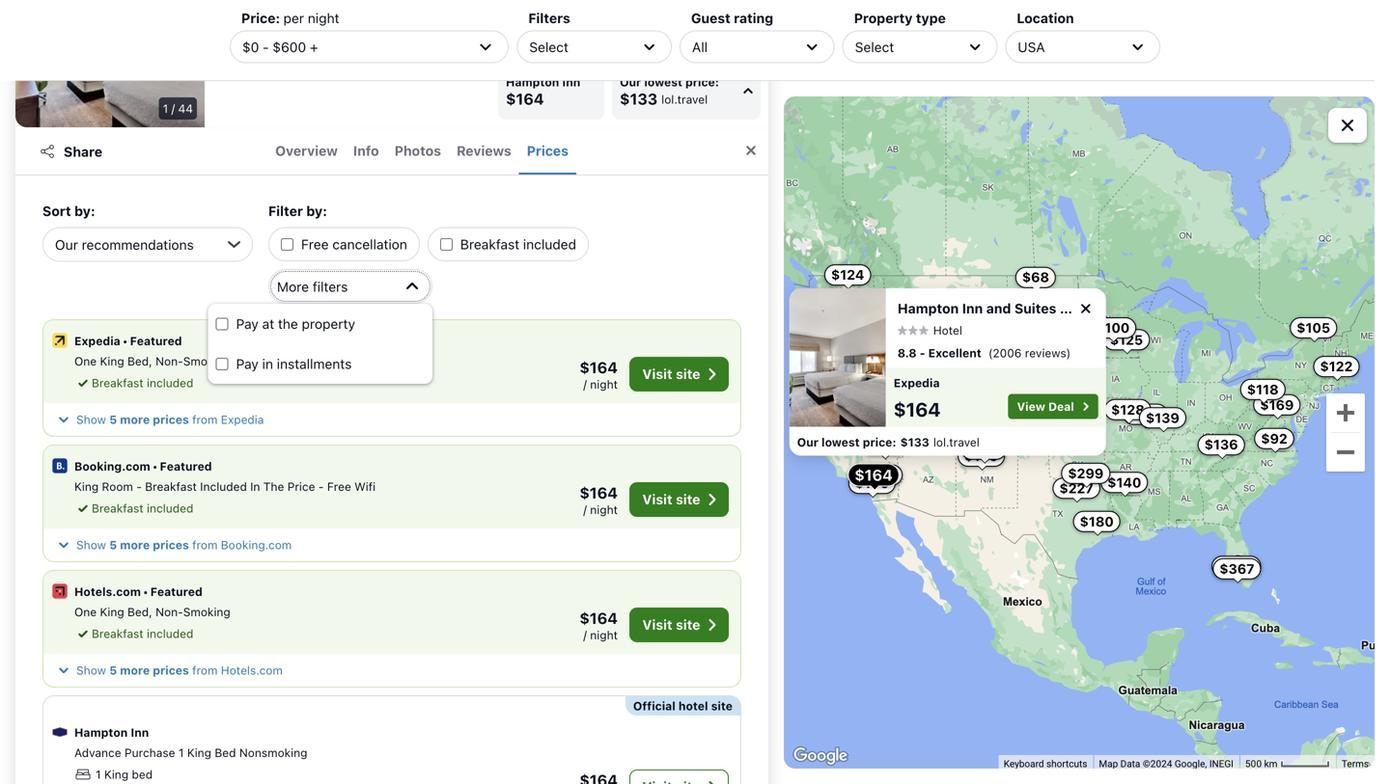 Task type: vqa. For each thing, say whether or not it's contained in the screenshot.
left $93
no



Task type: describe. For each thing, give the bounding box(es) containing it.
$92
[[1261, 431, 1287, 447]]

prices for from expedia
[[153, 413, 189, 427]]

(2006 for 'hotel' button
[[988, 347, 1022, 360]]

1 vertical spatial price:
[[863, 436, 896, 449]]

map data ©2024 google, inegi
[[1099, 759, 1234, 770]]

breakfast included button for hotels.com
[[74, 626, 193, 643]]

room
[[102, 480, 133, 494]]

$118
[[1247, 382, 1279, 398]]

1 vertical spatial view
[[1017, 400, 1045, 414]]

1 horizontal spatial bed
[[215, 747, 236, 760]]

hampton for $164
[[506, 75, 559, 89]]

featured for hotels.com • featured
[[150, 585, 202, 599]]

featured for expedia • featured
[[130, 334, 182, 348]]

share button
[[27, 134, 114, 169]]

$124
[[831, 267, 864, 283]]

prices button
[[519, 128, 576, 175]]

$0
[[242, 39, 259, 55]]

- down booking.com • featured
[[136, 480, 142, 494]]

1 horizontal spatial booking.com
[[221, 539, 292, 552]]

©2024
[[1143, 759, 1172, 770]]

• for booking.com
[[152, 460, 158, 473]]

visit site button for hotels.com
[[629, 608, 729, 643]]

$299 button
[[1061, 463, 1110, 484]]

breakfast right breakfast included checkbox
[[460, 236, 519, 252]]

included for hotels.com • featured
[[147, 627, 193, 641]]

$100 button
[[1089, 318, 1136, 339]]

site for expedia
[[676, 366, 700, 382]]

guest
[[691, 10, 730, 26]]

$600 inside button
[[1218, 559, 1255, 575]]

0 horizontal spatial view deal button
[[636, 11, 752, 45]]

$227 button
[[1053, 478, 1100, 499]]

breakfast for expedia • featured
[[92, 376, 143, 390]]

breakfast included right breakfast included checkbox
[[460, 236, 576, 252]]

hampton inn and suites hemet, ca, (hemet, usa) image
[[15, 0, 205, 127]]

filters
[[313, 279, 348, 295]]

8.8 for 'hotel' button
[[897, 347, 917, 360]]

breakfast
[[145, 480, 197, 494]]

pay at the property
[[236, 316, 355, 332]]

1 horizontal spatial hotels.com
[[221, 664, 283, 678]]

expedia • featured
[[74, 334, 182, 348]]

property
[[302, 316, 355, 332]]

1 horizontal spatial view deal button
[[1008, 394, 1098, 419]]

$113 button
[[1123, 404, 1168, 425]]

free
[[327, 480, 351, 494]]

multi-select list box containing pay at the property
[[208, 304, 432, 384]]

share
[[64, 144, 102, 160]]

• for expedia
[[122, 334, 128, 348]]

guest rating
[[691, 10, 773, 26]]

0 vertical spatial the
[[278, 316, 298, 332]]

prices for from hotels.com
[[153, 664, 189, 678]]

$172 button
[[822, 416, 868, 437]]

0 vertical spatial view deal
[[648, 19, 721, 37]]

$459 button
[[976, 387, 1025, 408]]

$169 button
[[1253, 395, 1301, 416]]

all
[[692, 39, 708, 55]]

expedia for expedia
[[893, 376, 940, 390]]

show for show 5 more prices from expedia
[[76, 413, 106, 427]]

+
[[310, 39, 318, 55]]

sort by:
[[42, 203, 95, 219]]

5 for show 5 more prices from booking.com
[[109, 539, 117, 552]]

and
[[986, 301, 1011, 317]]

one for hotels.com • featured
[[74, 606, 97, 619]]

reviews
[[457, 143, 511, 159]]

king left room
[[74, 480, 99, 494]]

hotel button
[[897, 324, 962, 337]]

free
[[301, 236, 329, 252]]

pay for pay in installments
[[236, 356, 259, 372]]

$180
[[1080, 514, 1114, 530]]

$227
[[1059, 480, 1093, 496]]

0 vertical spatial $600
[[273, 39, 306, 55]]

hotel
[[678, 700, 708, 713]]

visit site for hotels.com
[[642, 617, 700, 633]]

$92 button
[[1254, 428, 1294, 450]]

featured for booking.com • featured
[[160, 460, 212, 473]]

overview button
[[268, 128, 345, 175]]

excellent for hemet button
[[251, 57, 312, 73]]

advance purchase 1 king bed nonsmoking
[[74, 747, 307, 760]]

night for from hotels.com
[[590, 629, 618, 642]]

king down expedia • featured
[[100, 355, 124, 368]]

free cancellation
[[301, 236, 407, 252]]

overview
[[275, 143, 338, 159]]

king room - breakfast included in the price - free wifi
[[74, 480, 376, 494]]

pay for pay at the property
[[236, 316, 259, 332]]

1 for 1 king bed
[[96, 768, 101, 782]]

/ for from expedia
[[583, 378, 587, 391]]

filter
[[268, 203, 303, 219]]

/ for from booking.com
[[583, 503, 587, 517]]

$110
[[1000, 379, 1032, 395]]

$88 button
[[1042, 416, 1083, 437]]

0 vertical spatial hotels.com
[[74, 585, 141, 599]]

1 horizontal spatial $133
[[900, 436, 929, 449]]

1 horizontal spatial in
[[262, 356, 273, 372]]

$99
[[808, 423, 836, 439]]

suites
[[1014, 301, 1056, 317]]

included for expedia • featured
[[147, 376, 193, 390]]

night for from expedia
[[590, 378, 618, 391]]

$164 / night for booking.com
[[580, 484, 618, 517]]

king
[[104, 768, 129, 782]]

$79
[[941, 366, 966, 382]]

multi-select list box containing free cancellation
[[268, 220, 597, 262]]

king down hotels.com • featured
[[100, 606, 124, 619]]

0 horizontal spatial lowest
[[644, 75, 682, 89]]

$190
[[975, 390, 1009, 406]]

show for show 5 more prices from booking.com
[[76, 539, 106, 552]]

0 vertical spatial our lowest price: $133 lol.travel
[[620, 75, 719, 108]]

$121 button
[[822, 416, 867, 437]]

breakfast included for expedia • featured
[[92, 376, 193, 390]]

$367 button
[[1213, 559, 1261, 580]]

close image
[[1077, 300, 1094, 318]]

one king bed, non-smoking for expedia
[[74, 355, 230, 368]]

site for booking.com
[[676, 492, 700, 508]]

visit site button for expedia
[[629, 357, 729, 392]]

1 horizontal spatial $136 button
[[1198, 435, 1245, 456]]

1 horizontal spatial our lowest price: $133 lol.travel
[[797, 436, 979, 449]]

$109 $128
[[983, 393, 1145, 418]]

$164 inside the hampton inn $164
[[506, 90, 544, 108]]

breakfast included button for expedia
[[74, 375, 193, 392]]

0 horizontal spatial hampton
[[74, 726, 128, 740]]

terms
[[1342, 759, 1369, 770]]

hampton inn and suites hemet, ca image
[[789, 289, 886, 427]]

more for from expedia
[[120, 413, 150, 427]]

hemet
[[216, 21, 258, 37]]

$0 - $600 +
[[242, 39, 318, 55]]

included down "prices" button
[[523, 236, 576, 252]]

by: for filter by:
[[306, 203, 327, 219]]

show 5 more prices from booking.com
[[76, 539, 292, 552]]

$197
[[864, 467, 896, 483]]

$100
[[1096, 320, 1130, 336]]

more for from hotels.com
[[120, 664, 150, 678]]

0 horizontal spatial deal
[[688, 19, 721, 37]]

$164 / night for expedia
[[580, 359, 618, 391]]

$169
[[1260, 397, 1294, 413]]

advance
[[74, 747, 121, 760]]

1 king bed
[[96, 768, 153, 782]]

2 vertical spatial expedia
[[221, 413, 264, 427]]

keyboard
[[1004, 759, 1044, 770]]

hampton inn $164
[[506, 75, 580, 108]]

included for booking.com • featured
[[147, 502, 193, 515]]

reviews) for hemet button
[[357, 57, 409, 73]]

$139 button
[[1139, 408, 1186, 429]]

more filters
[[277, 279, 348, 295]]

1 vertical spatial the
[[263, 480, 284, 494]]

$68 button
[[1015, 267, 1056, 288]]

show 5 more prices from hotels.com
[[76, 664, 283, 678]]

0 horizontal spatial bed
[[132, 768, 153, 782]]

0 horizontal spatial $136 button
[[958, 446, 1005, 467]]

0 horizontal spatial inn
[[131, 726, 149, 740]]

installments
[[277, 356, 352, 372]]

breakfast for booking.com • featured
[[92, 502, 143, 515]]

1 horizontal spatial view deal
[[1017, 400, 1074, 414]]

$105 button
[[1290, 318, 1337, 339]]

more
[[277, 279, 309, 295]]

1 for 1 / 44
[[163, 102, 168, 115]]

king right purchase
[[187, 747, 211, 760]]

1 vertical spatial 1
[[178, 747, 184, 760]]

500 km button
[[1239, 756, 1336, 771]]

non- for expedia • featured
[[156, 355, 183, 368]]

included right breakfast
[[200, 480, 247, 494]]

expedia image
[[51, 332, 69, 349]]

by: for sort by:
[[74, 203, 95, 219]]

smoking for expedia • featured
[[183, 355, 230, 368]]

0 horizontal spatial price:
[[685, 75, 719, 89]]

visit site for booking.com
[[642, 492, 700, 508]]

$367
[[1220, 561, 1254, 577]]

$125
[[1110, 332, 1143, 348]]

reviews button
[[449, 128, 519, 175]]

1 horizontal spatial deal
[[1048, 400, 1074, 414]]

per
[[283, 10, 304, 26]]

$109 button
[[977, 391, 1024, 412]]



Task type: locate. For each thing, give the bounding box(es) containing it.
reviews) for 'hotel' button
[[1025, 347, 1071, 360]]

bed, for expedia
[[127, 355, 152, 368]]

1 horizontal spatial price:
[[863, 436, 896, 449]]

2 visit site from the top
[[642, 492, 700, 508]]

hotels.com up nonsmoking
[[221, 664, 283, 678]]

pay right 'pay in installments' checkbox
[[236, 356, 259, 372]]

night for from booking.com
[[590, 503, 618, 517]]

prices up booking.com • featured
[[153, 413, 189, 427]]

3 show from the top
[[76, 664, 106, 678]]

0 vertical spatial 8.8 - excellent (2006 reviews)
[[216, 57, 409, 73]]

booking.com
[[74, 460, 150, 473], [221, 539, 292, 552]]

0 horizontal spatial lol.travel
[[661, 93, 708, 106]]

2 bed, from the top
[[127, 606, 152, 619]]

$133 up $197 button
[[900, 436, 929, 449]]

0 vertical spatial our
[[620, 75, 641, 89]]

hotel
[[933, 324, 962, 337]]

0 vertical spatial visit site button
[[629, 357, 729, 392]]

shortcuts
[[1046, 759, 1087, 770]]

$107 $110
[[968, 379, 1032, 457]]

• down 'show 5 more prices from booking.com'
[[143, 585, 148, 599]]

3 from from the top
[[192, 664, 218, 678]]

$122 button
[[1313, 356, 1360, 378]]

non- for hotels.com • featured
[[156, 606, 183, 619]]

2 one king bed, non-smoking from the top
[[74, 606, 230, 619]]

$128
[[1111, 402, 1145, 418]]

bed, down hotels.com • featured
[[127, 606, 152, 619]]

(2006 up $110
[[988, 347, 1022, 360]]

visit site button
[[629, 357, 729, 392], [629, 483, 729, 517], [629, 608, 729, 643]]

view deal up $88
[[1017, 400, 1074, 414]]

bed, for hotels.com
[[127, 606, 152, 619]]

$88
[[1048, 419, 1076, 435]]

1 vertical spatial expedia
[[893, 376, 940, 390]]

hampton for and
[[897, 301, 959, 317]]

inn for $164
[[562, 75, 580, 89]]

Free cancellation checkbox
[[281, 238, 293, 251]]

price: down the all
[[685, 75, 719, 89]]

1 vertical spatial deal
[[1048, 400, 1074, 414]]

1 vertical spatial 8.8 - excellent (2006 reviews)
[[897, 347, 1071, 360]]

$164
[[507, 22, 554, 44], [506, 90, 544, 108], [580, 359, 618, 377], [893, 398, 940, 421], [855, 466, 893, 485], [580, 484, 618, 502], [580, 610, 618, 628]]

1 vertical spatial visit site
[[642, 492, 700, 508]]

booking.com • featured
[[74, 460, 212, 473]]

breakfast included button down hotels.com • featured
[[74, 626, 193, 643]]

visit
[[642, 366, 672, 382], [642, 492, 672, 508], [642, 617, 672, 633]]

0 vertical spatial featured
[[130, 334, 182, 348]]

more for from booking.com
[[120, 539, 150, 552]]

2 more from the top
[[120, 539, 150, 552]]

site for hotels.com
[[676, 617, 700, 633]]

2 vertical spatial more
[[120, 664, 150, 678]]

prices up advance purchase 1 king bed nonsmoking
[[153, 664, 189, 678]]

1 vertical spatial prices
[[153, 539, 189, 552]]

1 visit site from the top
[[642, 366, 700, 382]]

2 vertical spatial visit
[[642, 617, 672, 633]]

breakfast included for hotels.com • featured
[[92, 627, 193, 641]]

our left $121 button
[[797, 436, 818, 449]]

at
[[262, 316, 274, 332]]

1 smoking from the top
[[183, 355, 230, 368]]

view left guest
[[648, 19, 684, 37]]

one king bed, non-smoking down hotels.com • featured
[[74, 606, 230, 619]]

1 vertical spatial lol.travel
[[933, 436, 979, 449]]

(2006 for hemet button
[[315, 57, 354, 73]]

1 right purchase
[[178, 747, 184, 760]]

$136 for $136 button to the right
[[1204, 437, 1238, 453]]

0 vertical spatial 1
[[163, 102, 168, 115]]

8.8 - excellent (2006 reviews) for 'hotel' button
[[897, 347, 1071, 360]]

more up booking.com • featured
[[120, 413, 150, 427]]

1 visit site button from the top
[[629, 357, 729, 392]]

official
[[633, 700, 675, 713]]

featured down 'show 5 more prices from booking.com'
[[150, 585, 202, 599]]

our inside our lowest price: $133 lol.travel
[[620, 75, 641, 89]]

8.8 down hemet
[[216, 57, 238, 73]]

photos
[[394, 143, 441, 159]]

1 vertical spatial hotels.com
[[221, 664, 283, 678]]

1 vertical spatial excellent
[[928, 347, 981, 360]]

0 horizontal spatial view deal
[[648, 19, 721, 37]]

3 $164 / night from the top
[[580, 610, 618, 642]]

2 pay from the top
[[236, 356, 259, 372]]

our lowest price: $133 lol.travel down the all
[[620, 75, 719, 108]]

0 vertical spatial pay
[[236, 316, 259, 332]]

view
[[648, 19, 684, 37], [1017, 400, 1045, 414]]

select down the filters
[[529, 39, 568, 55]]

1 by: from the left
[[74, 203, 95, 219]]

1 vertical spatial featured
[[160, 460, 212, 473]]

more up hampton inn
[[120, 664, 150, 678]]

(2006 down +
[[315, 57, 354, 73]]

price: up $197
[[863, 436, 896, 449]]

smoking for hotels.com • featured
[[183, 606, 230, 619]]

info button
[[345, 128, 387, 175]]

2 visit from the top
[[642, 492, 672, 508]]

breakfast for hotels.com • featured
[[92, 627, 143, 641]]

booking.com down king room - breakfast included in the price - free wifi
[[221, 539, 292, 552]]

info
[[353, 143, 379, 159]]

deal up the all
[[688, 19, 721, 37]]

view deal up the all
[[648, 19, 721, 37]]

$190 button
[[969, 388, 1016, 409]]

non- down expedia • featured
[[156, 355, 183, 368]]

reviews) down the suites
[[1025, 347, 1071, 360]]

1 from from the top
[[192, 413, 218, 427]]

0 vertical spatial visit
[[642, 366, 672, 382]]

1 non- from the top
[[156, 355, 183, 368]]

0 vertical spatial one
[[74, 355, 97, 368]]

$164 / night for hotels.com
[[580, 610, 618, 642]]

0 vertical spatial lol.travel
[[661, 93, 708, 106]]

1 bed, from the top
[[127, 355, 152, 368]]

2 vertical spatial prices
[[153, 664, 189, 678]]

$164 / night
[[580, 359, 618, 391], [580, 484, 618, 517], [580, 610, 618, 642]]

visit site button for booking.com
[[629, 483, 729, 517]]

• for hotels.com
[[143, 585, 148, 599]]

Pay in installments checkbox
[[216, 358, 228, 370]]

$180 button
[[1073, 511, 1121, 533]]

5 for show 5 more prices from hotels.com
[[109, 664, 117, 678]]

our lowest price: $133 lol.travel up $197
[[797, 436, 979, 449]]

inn left and
[[962, 301, 983, 317]]

$136 for leftmost $136 button
[[964, 448, 998, 464]]

1 vertical spatial $164 / night
[[580, 484, 618, 517]]

1 horizontal spatial (2006
[[988, 347, 1022, 360]]

in down at
[[262, 356, 273, 372]]

inn up purchase
[[131, 726, 149, 740]]

0 horizontal spatial hotels.com
[[74, 585, 141, 599]]

2 horizontal spatial 1
[[178, 747, 184, 760]]

one king bed, non-smoking down expedia • featured
[[74, 355, 230, 368]]

5 for show 5 more prices from expedia
[[109, 413, 117, 427]]

- left free
[[318, 480, 324, 494]]

3 breakfast included button from the top
[[74, 626, 193, 643]]

$68
[[1022, 270, 1049, 285]]

tab list containing overview
[[114, 128, 730, 175]]

visit for booking.com
[[642, 492, 672, 508]]

1 prices from the top
[[153, 413, 189, 427]]

$139 $88
[[1048, 410, 1179, 435]]

1 breakfast included button from the top
[[74, 375, 193, 392]]

2 by: from the left
[[306, 203, 327, 219]]

2 vertical spatial breakfast included button
[[74, 626, 193, 643]]

0 vertical spatial in
[[262, 356, 273, 372]]

price:
[[685, 75, 719, 89], [863, 436, 896, 449]]

2 vertical spatial $164 / night
[[580, 610, 618, 642]]

expedia left $79
[[893, 376, 940, 390]]

0 vertical spatial (2006
[[315, 57, 354, 73]]

$110 button
[[993, 377, 1038, 398]]

excellent up $79
[[928, 347, 981, 360]]

2 5 from the top
[[109, 539, 117, 552]]

• up breakfast
[[152, 460, 158, 473]]

select for property type
[[855, 39, 894, 55]]

visit for expedia
[[642, 366, 672, 382]]

select down property
[[855, 39, 894, 55]]

$133 right the hampton inn $164
[[620, 90, 658, 108]]

0 vertical spatial view
[[648, 19, 684, 37]]

more filters button
[[268, 269, 432, 304]]

3 more from the top
[[120, 664, 150, 678]]

sort
[[42, 203, 71, 219]]

from up advance purchase 1 king bed nonsmoking
[[192, 664, 218, 678]]

1 horizontal spatial expedia
[[221, 413, 264, 427]]

show
[[76, 413, 106, 427], [76, 539, 106, 552], [76, 664, 106, 678]]

1 vertical spatial bed
[[132, 768, 153, 782]]

excellent
[[251, 57, 312, 73], [928, 347, 981, 360]]

- right $0
[[263, 39, 269, 55]]

inn down the filters
[[562, 75, 580, 89]]

breakfast down hotels.com • featured
[[92, 627, 143, 641]]

site
[[676, 366, 700, 382], [676, 492, 700, 508], [676, 617, 700, 633], [711, 700, 733, 713]]

from down 'pay in installments' checkbox
[[192, 413, 218, 427]]

included down breakfast
[[147, 502, 193, 515]]

one down hotels.com • featured
[[74, 606, 97, 619]]

breakfast included for booking.com • featured
[[92, 502, 193, 515]]

8.8 - excellent (2006 reviews) for hemet button
[[216, 57, 409, 73]]

2 vertical spatial 5
[[109, 664, 117, 678]]

breakfast down expedia • featured
[[92, 376, 143, 390]]

2 smoking from the top
[[183, 606, 230, 619]]

0 vertical spatial 5
[[109, 413, 117, 427]]

-
[[263, 39, 269, 55], [241, 57, 248, 73], [920, 347, 925, 360], [136, 480, 142, 494], [318, 480, 324, 494]]

the left price
[[263, 480, 284, 494]]

1 vertical spatial visit site button
[[629, 483, 729, 517]]

tab list
[[114, 128, 730, 175]]

0 vertical spatial price:
[[685, 75, 719, 89]]

2 vertical spatial show
[[76, 664, 106, 678]]

cancellation
[[332, 236, 407, 252]]

0 horizontal spatial 8.8
[[216, 57, 238, 73]]

lol.travel down $190 button
[[933, 436, 979, 449]]

2 horizontal spatial •
[[152, 460, 158, 473]]

0 vertical spatial excellent
[[251, 57, 312, 73]]

bed
[[215, 747, 236, 760], [132, 768, 153, 782]]

purchase
[[124, 747, 175, 760]]

1 horizontal spatial select
[[855, 39, 894, 55]]

1 one king bed, non-smoking from the top
[[74, 355, 230, 368]]

hotels.com • featured
[[74, 585, 202, 599]]

map
[[1099, 759, 1118, 770]]

$109
[[983, 393, 1017, 409]]

expedia right the expedia icon
[[74, 334, 120, 348]]

0 vertical spatial show
[[76, 413, 106, 427]]

hotels.com right hotels.com 'image'
[[74, 585, 141, 599]]

3 5 from the top
[[109, 664, 117, 678]]

Breakfast included checkbox
[[440, 238, 453, 251]]

inegi
[[1209, 759, 1234, 770]]

from for booking.com
[[192, 539, 218, 552]]

3 visit site button from the top
[[629, 608, 729, 643]]

2 vertical spatial visit site
[[642, 617, 700, 633]]

smoking down pay at the property option
[[183, 355, 230, 368]]

lol.travel
[[661, 93, 708, 106], [933, 436, 979, 449]]

reviews) down hemet button
[[357, 57, 409, 73]]

one down expedia • featured
[[74, 355, 97, 368]]

expedia for expedia • featured
[[74, 334, 120, 348]]

from down king room - breakfast included in the price - free wifi
[[192, 539, 218, 552]]

visit site for expedia
[[642, 366, 700, 382]]

0 horizontal spatial $136
[[964, 448, 998, 464]]

0 vertical spatial deal
[[688, 19, 721, 37]]

1 vertical spatial show
[[76, 539, 106, 552]]

1 horizontal spatial •
[[143, 585, 148, 599]]

inn inside the hampton inn $164
[[562, 75, 580, 89]]

lol.travel down the all
[[661, 93, 708, 106]]

$99 button
[[802, 420, 842, 442]]

1 vertical spatial more
[[120, 539, 150, 552]]

1 horizontal spatial reviews)
[[1025, 347, 1071, 360]]

1 vertical spatial our
[[797, 436, 818, 449]]

2 non- from the top
[[156, 606, 183, 619]]

$136 button down $109 'button'
[[958, 446, 1005, 467]]

- down $0
[[241, 57, 248, 73]]

1 vertical spatial one
[[74, 606, 97, 619]]

expedia down 'pay in installments' checkbox
[[221, 413, 264, 427]]

1 visit from the top
[[642, 366, 672, 382]]

$164 inside button
[[855, 466, 893, 485]]

hampton up 'hotel' button
[[897, 301, 959, 317]]

1 vertical spatial $600
[[1218, 559, 1255, 575]]

hotels.com image
[[51, 583, 69, 600]]

1 vertical spatial in
[[250, 480, 260, 494]]

1 vertical spatial lowest
[[821, 436, 860, 449]]

hemet,
[[1060, 301, 1108, 317]]

0 horizontal spatial •
[[122, 334, 128, 348]]

0 vertical spatial booking.com
[[74, 460, 150, 473]]

1 one from the top
[[74, 355, 97, 368]]

$125 button
[[1103, 329, 1150, 351]]

booking.com up room
[[74, 460, 150, 473]]

$107 button
[[961, 439, 1007, 460]]

from for expedia
[[192, 413, 218, 427]]

show for show 5 more prices from hotels.com
[[76, 664, 106, 678]]

0 horizontal spatial excellent
[[251, 57, 312, 73]]

included up show 5 more prices from expedia
[[147, 376, 193, 390]]

$122
[[1320, 359, 1353, 375]]

1 horizontal spatial 1
[[163, 102, 168, 115]]

hampton inn and suites hemet, ca
[[897, 301, 1131, 317]]

1 / 44
[[163, 102, 193, 115]]

1 vertical spatial smoking
[[183, 606, 230, 619]]

1 vertical spatial (2006
[[988, 347, 1022, 360]]

select
[[529, 39, 568, 55], [855, 39, 894, 55]]

- down 'hotel' button
[[920, 347, 925, 360]]

$600 button
[[1212, 556, 1261, 578]]

1 vertical spatial from
[[192, 539, 218, 552]]

1 pay from the top
[[236, 316, 259, 332]]

2 visit site button from the top
[[629, 483, 729, 517]]

1 $164 / night from the top
[[580, 359, 618, 391]]

8.8 for hemet button
[[216, 57, 238, 73]]

5 up hotels.com • featured
[[109, 539, 117, 552]]

2 vertical spatial •
[[143, 585, 148, 599]]

breakfast down room
[[92, 502, 143, 515]]

44
[[178, 102, 193, 115]]

2 horizontal spatial expedia
[[893, 376, 940, 390]]

visit for hotels.com
[[642, 617, 672, 633]]

by: right filter
[[306, 203, 327, 219]]

hampton inn image
[[51, 724, 69, 741]]

0 vertical spatial from
[[192, 413, 218, 427]]

prices up hotels.com • featured
[[153, 539, 189, 552]]

bed left nonsmoking
[[215, 747, 236, 760]]

$79 button
[[934, 364, 973, 385]]

bed, down expedia • featured
[[127, 355, 152, 368]]

0 vertical spatial •
[[122, 334, 128, 348]]

breakfast included button for booking.com
[[74, 500, 193, 517]]

our lowest price: $133 lol.travel
[[620, 75, 719, 108], [797, 436, 979, 449]]

rating
[[734, 10, 773, 26]]

1 vertical spatial inn
[[962, 301, 983, 317]]

1 vertical spatial our lowest price: $133 lol.travel
[[797, 436, 979, 449]]

2 one from the top
[[74, 606, 97, 619]]

2 horizontal spatial inn
[[962, 301, 983, 317]]

• right the expedia icon
[[122, 334, 128, 348]]

1 select from the left
[[529, 39, 568, 55]]

1
[[163, 102, 168, 115], [178, 747, 184, 760], [96, 768, 101, 782]]

8.8 down 'hotel' button
[[897, 347, 917, 360]]

2 breakfast included button from the top
[[74, 500, 193, 517]]

1 horizontal spatial view
[[1017, 400, 1045, 414]]

featured up breakfast
[[160, 460, 212, 473]]

smoking up show 5 more prices from hotels.com
[[183, 606, 230, 619]]

pay in installments
[[236, 356, 352, 372]]

0 vertical spatial 8.8
[[216, 57, 238, 73]]

2 select from the left
[[855, 39, 894, 55]]

google,
[[1175, 759, 1207, 770]]

0 vertical spatial breakfast included button
[[74, 375, 193, 392]]

wifi
[[354, 480, 376, 494]]

hampton up advance
[[74, 726, 128, 740]]

excellent for 'hotel' button
[[928, 347, 981, 360]]

1 show from the top
[[76, 413, 106, 427]]

0 vertical spatial lowest
[[644, 75, 682, 89]]

google image
[[789, 744, 852, 769]]

deal
[[688, 19, 721, 37], [1048, 400, 1074, 414]]

$136 button left $92 button
[[1198, 435, 1245, 456]]

1 vertical spatial bed,
[[127, 606, 152, 619]]

Pay at the property checkbox
[[216, 318, 228, 330]]

inn for and
[[962, 301, 983, 317]]

0 vertical spatial smoking
[[183, 355, 230, 368]]

2 vertical spatial hampton
[[74, 726, 128, 740]]

0 vertical spatial visit site
[[642, 366, 700, 382]]

one
[[74, 355, 97, 368], [74, 606, 97, 619]]

2 show from the top
[[76, 539, 106, 552]]

0 vertical spatial $133
[[620, 90, 658, 108]]

nonsmoking
[[239, 747, 307, 760]]

breakfast included button down expedia • featured
[[74, 375, 193, 392]]

hemet button
[[216, 14, 475, 45]]

from for hotels.com
[[192, 664, 218, 678]]

$124 button
[[824, 265, 871, 286]]

3 visit site from the top
[[642, 617, 700, 633]]

1 more from the top
[[120, 413, 150, 427]]

breakfast included button
[[74, 375, 193, 392], [74, 500, 193, 517], [74, 626, 193, 643]]

$164 button
[[848, 464, 900, 487]]

pay left at
[[236, 316, 259, 332]]

view deal
[[648, 19, 721, 37], [1017, 400, 1074, 414]]

multi-select list box
[[268, 220, 597, 262], [208, 304, 432, 384]]

more up hotels.com • featured
[[120, 539, 150, 552]]

location
[[1017, 10, 1074, 26]]

non- down hotels.com • featured
[[156, 606, 183, 619]]

2 prices from the top
[[153, 539, 189, 552]]

0 horizontal spatial view
[[648, 19, 684, 37]]

0 horizontal spatial by:
[[74, 203, 95, 219]]

0 vertical spatial hampton
[[506, 75, 559, 89]]

one for expedia • featured
[[74, 355, 97, 368]]

1 vertical spatial pay
[[236, 356, 259, 372]]

select for filters
[[529, 39, 568, 55]]

1 5 from the top
[[109, 413, 117, 427]]

our
[[620, 75, 641, 89], [797, 436, 818, 449]]

2 $164 / night from the top
[[580, 484, 618, 517]]

one king bed, non-smoking for hotels.com
[[74, 606, 230, 619]]

map region
[[784, 97, 1375, 769]]

$106 button
[[848, 473, 896, 494]]

$175
[[868, 437, 900, 453]]

$136 left $92 button
[[1204, 437, 1238, 453]]

0 vertical spatial expedia
[[74, 334, 120, 348]]

8.8 - excellent (2006 reviews) up $79
[[897, 347, 1071, 360]]

1 vertical spatial booking.com
[[221, 539, 292, 552]]

5 up booking.com • featured
[[109, 413, 117, 427]]

booking.com image
[[51, 458, 69, 475]]

hampton
[[506, 75, 559, 89], [897, 301, 959, 317], [74, 726, 128, 740]]

3 prices from the top
[[153, 664, 189, 678]]

$136 down $109 'button'
[[964, 448, 998, 464]]

deal up $88
[[1048, 400, 1074, 414]]

prices for from booking.com
[[153, 539, 189, 552]]

8.8 - excellent (2006 reviews)
[[216, 57, 409, 73], [897, 347, 1071, 360]]

3 visit from the top
[[642, 617, 672, 633]]

$600
[[273, 39, 306, 55], [1218, 559, 1255, 575]]

1 vertical spatial view deal button
[[1008, 394, 1098, 419]]

price: per night
[[241, 10, 339, 26]]

featured up show 5 more prices from expedia
[[130, 334, 182, 348]]

in left price
[[250, 480, 260, 494]]

hampton inside the hampton inn $164
[[506, 75, 559, 89]]

breakfast included down expedia • featured
[[92, 376, 193, 390]]

8.8 - excellent (2006 reviews) down +
[[216, 57, 409, 73]]

our right the hampton inn $164
[[620, 75, 641, 89]]

500 km
[[1245, 759, 1280, 770]]

/ for from hotels.com
[[583, 629, 587, 642]]

1 left king
[[96, 768, 101, 782]]

1 left 44
[[163, 102, 168, 115]]

2 from from the top
[[192, 539, 218, 552]]

price
[[287, 480, 315, 494]]

bed down purchase
[[132, 768, 153, 782]]

km
[[1264, 759, 1278, 770]]

0 horizontal spatial reviews)
[[357, 57, 409, 73]]



